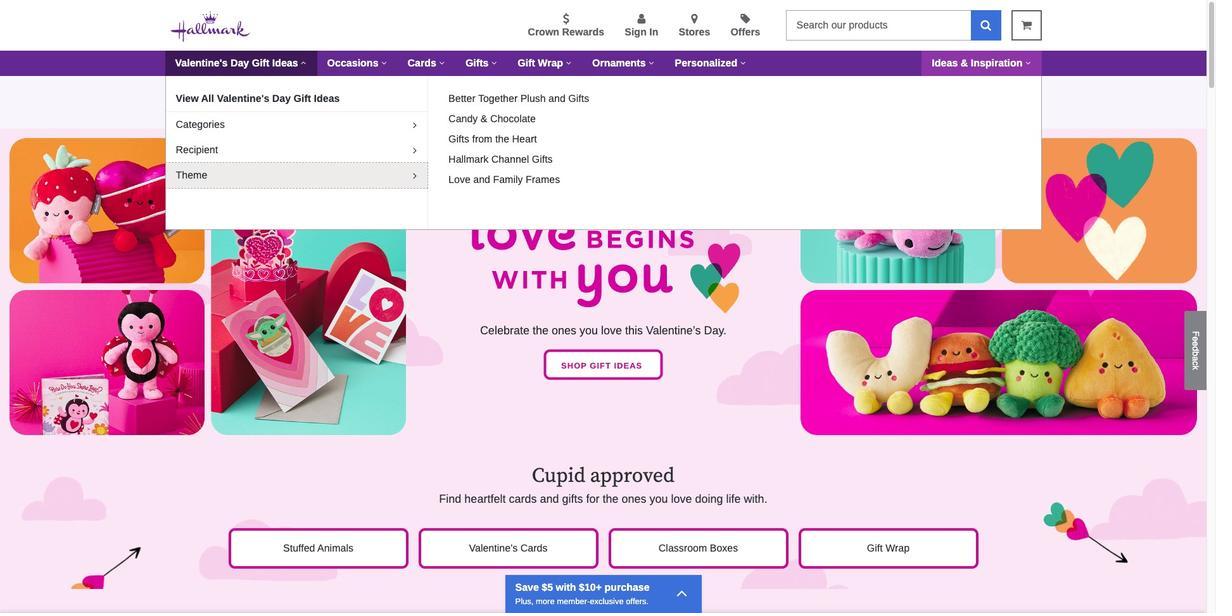Task type: vqa. For each thing, say whether or not it's contained in the screenshot.
'Gift Ornaments' Link
no



Task type: locate. For each thing, give the bounding box(es) containing it.
1 horizontal spatial ideas
[[314, 93, 340, 104]]

valentine's right this
[[647, 324, 701, 337]]

0 horizontal spatial for
[[332, 87, 344, 98]]

menu
[[270, 11, 776, 40]]

& for candy
[[481, 113, 488, 124]]

tab list
[[166, 86, 428, 188], [439, 86, 1032, 294]]

e up the d
[[1192, 337, 1202, 341]]

member?
[[693, 87, 734, 98]]

0 vertical spatial &
[[961, 58, 969, 68]]

1 vertical spatial gift wrap link
[[799, 529, 979, 569]]

0 horizontal spatial sign
[[558, 106, 576, 116]]

1 horizontal spatial for
[[587, 493, 600, 506]]

in inside cupid approved 'main content'
[[579, 106, 586, 116]]

valentine's
[[647, 324, 701, 337], [469, 543, 518, 554]]

gifts inside menu bar
[[466, 58, 489, 68]]

1 vertical spatial valentine's
[[469, 543, 518, 554]]

stores link
[[679, 13, 711, 40]]

wrap
[[538, 58, 564, 68], [886, 543, 910, 554]]

0 vertical spatial icon image
[[320, 107, 326, 116]]

ideas up details
[[314, 93, 340, 104]]

1 vertical spatial day
[[272, 93, 291, 104]]

0 vertical spatial in
[[650, 27, 659, 37]]

2 horizontal spatial the
[[603, 493, 619, 506]]

for right the it
[[332, 87, 344, 98]]

sign down $30+
[[558, 106, 576, 116]]

inspiration
[[971, 58, 1023, 68]]

1 vertical spatial cards
[[521, 543, 548, 554]]

& left inspiration
[[961, 58, 969, 68]]

ideas
[[615, 361, 643, 370]]

1 horizontal spatial you
[[650, 493, 668, 506]]

candy & chocolate
[[449, 113, 536, 124]]

0 horizontal spatial crown
[[528, 27, 560, 37]]

1 horizontal spatial a
[[1192, 356, 1202, 361]]

classroom boxes
[[659, 543, 739, 554]]

the down approved
[[603, 493, 619, 506]]

0 vertical spatial day.
[[396, 87, 415, 98]]

ideas left inspiration
[[933, 58, 959, 68]]

categories
[[176, 119, 225, 130]]

the right from at top left
[[496, 134, 510, 145]]

gift inside "tab list"
[[294, 93, 311, 104]]

and left gifts
[[540, 493, 559, 506]]

1 vertical spatial sign
[[558, 106, 576, 116]]

0 horizontal spatial you
[[580, 324, 598, 337]]

1 horizontal spatial in
[[650, 27, 659, 37]]

& inside candy & chocolate link
[[481, 113, 488, 124]]

on
[[536, 87, 547, 98]]

menu bar containing valentine's day gift ideas
[[165, 51, 1042, 76]]

day inside view all valentine's day gift ideas link
[[272, 93, 291, 104]]

1 horizontal spatial crown
[[594, 87, 622, 98]]

the inside cupid approved find heartfelt cards and gifts for the ones you love doing life with.
[[603, 493, 619, 506]]

and right the on
[[549, 93, 566, 104]]

1 vertical spatial &
[[481, 113, 488, 124]]

1 horizontal spatial gift wrap
[[868, 543, 910, 554]]

menu containing crown rewards
[[270, 11, 776, 40]]

offers link
[[731, 13, 761, 40]]

1 horizontal spatial day
[[272, 93, 291, 104]]

gifts down candy
[[449, 134, 470, 145]]

1 vertical spatial a
[[1192, 356, 1202, 361]]

0 vertical spatial gift wrap
[[518, 58, 564, 68]]

0 horizontal spatial a
[[685, 87, 691, 98]]

a inside cupid approved 'main content'
[[685, 87, 691, 98]]

valentine's inside cupid approved 'main content'
[[347, 87, 394, 98]]

1 horizontal spatial ones
[[622, 493, 647, 506]]

ones inside cupid approved find heartfelt cards and gifts for the ones you love doing life with.
[[622, 493, 647, 506]]

0 horizontal spatial wrap
[[538, 58, 564, 68]]

celebrate the ones you love this valentine's day.
[[480, 324, 727, 337]]

more
[[536, 597, 555, 606]]

you up gift
[[580, 324, 598, 337]]

menu bar
[[165, 51, 1042, 76]]

icon image down the it
[[320, 107, 326, 116]]

better
[[449, 93, 476, 104]]

in
[[650, 27, 659, 37], [579, 106, 586, 116]]

1 horizontal spatial icon image
[[677, 584, 688, 602]]

1 horizontal spatial love
[[672, 493, 693, 506]]

recipient
[[176, 145, 218, 155]]

0 vertical spatial for
[[332, 87, 344, 98]]

1 vertical spatial you
[[650, 493, 668, 506]]

gift wrap inside cupid approved region
[[868, 543, 910, 554]]

$10+
[[579, 582, 602, 593]]

love
[[602, 324, 622, 337], [672, 493, 693, 506]]

shipping
[[494, 87, 534, 98]]

0 vertical spatial the
[[496, 134, 510, 145]]

0 horizontal spatial valentine's
[[469, 543, 518, 554]]

& inside ideas & inspiration link
[[961, 58, 969, 68]]

e up b
[[1192, 341, 1202, 346]]

images of valentine's day better togethers, cards, and plushes on a light pink background with clouds image
[[0, 129, 1207, 444]]

heart
[[512, 134, 537, 145]]

1 horizontal spatial day.
[[704, 324, 727, 337]]

region
[[0, 589, 1207, 614]]

gift wrap link inside cupid approved region
[[799, 529, 979, 569]]

1 horizontal spatial sign
[[625, 27, 647, 37]]

1 vertical spatial and
[[474, 174, 491, 185]]

crown up the join
[[594, 87, 622, 98]]

1 tab list from the left
[[166, 86, 428, 188]]

together
[[479, 93, 518, 104]]

gifts link
[[456, 51, 508, 76]]

2 tab list from the left
[[439, 86, 1032, 294]]

cards up the save
[[521, 543, 548, 554]]

0 vertical spatial a
[[685, 87, 691, 98]]

&
[[961, 58, 969, 68], [481, 113, 488, 124]]

the right celebrate
[[533, 324, 549, 337]]

0 horizontal spatial cards
[[408, 58, 437, 68]]

you inside cupid approved find heartfelt cards and gifts for the ones you love doing life with.
[[650, 493, 668, 506]]

to
[[296, 87, 305, 98]]

1 horizontal spatial wrap
[[886, 543, 910, 554]]

& for ideas
[[961, 58, 969, 68]]

icon image down the 'classroom'
[[677, 584, 688, 602]]

ideas up 7
[[272, 58, 298, 68]]

0 vertical spatial you
[[580, 324, 598, 337]]

in for sign in or join today
[[579, 106, 586, 116]]

with
[[573, 87, 591, 98], [556, 582, 577, 593]]

1 vertical spatial gift wrap
[[868, 543, 910, 554]]

in left or
[[579, 106, 586, 116]]

2 vertical spatial the
[[603, 493, 619, 506]]

0 vertical spatial love
[[602, 324, 622, 337]]

0 vertical spatial ones
[[552, 324, 577, 337]]

ones down approved
[[622, 493, 647, 506]]

shop
[[562, 361, 587, 370]]

0 horizontal spatial gift wrap link
[[508, 51, 583, 76]]

2 vertical spatial and
[[540, 493, 559, 506]]

sign inside sign in link
[[625, 27, 647, 37]]

love inside cupid approved find heartfelt cards and gifts for the ones you love doing life with.
[[672, 493, 693, 506]]

cards left gifts link
[[408, 58, 437, 68]]

today
[[618, 106, 641, 116]]

0 horizontal spatial ideas
[[272, 58, 298, 68]]

a up k
[[1192, 356, 1202, 361]]

ideas
[[272, 58, 298, 68], [933, 58, 959, 68], [314, 93, 340, 104]]

$5
[[542, 582, 553, 593]]

love left this
[[602, 324, 622, 337]]

wrap inside cupid approved region
[[886, 543, 910, 554]]

valentine's inside cupid approved region
[[469, 543, 518, 554]]

and right the "love"
[[474, 174, 491, 185]]

0 vertical spatial gift wrap link
[[508, 51, 583, 76]]

heartfelt
[[465, 493, 506, 506]]

view all valentine's day gift ideas
[[176, 93, 340, 104]]

1 vertical spatial for
[[587, 493, 600, 506]]

icon image
[[320, 107, 326, 116], [677, 584, 688, 602]]

order
[[200, 87, 225, 98]]

sign up ornaments link
[[625, 27, 647, 37]]

0 vertical spatial valentine's
[[647, 324, 701, 337]]

this
[[626, 324, 643, 337]]

you down approved
[[650, 493, 668, 506]]

crown rewards
[[528, 27, 605, 37]]

day left to
[[272, 93, 291, 104]]

0 horizontal spatial in
[[579, 106, 586, 116]]

0 vertical spatial day
[[231, 58, 249, 68]]

valentine's down heartfelt
[[469, 543, 518, 554]]

0 horizontal spatial tab list
[[166, 86, 428, 188]]

shopping cart image
[[1022, 20, 1032, 31]]

banner
[[0, 0, 1207, 294]]

1 vertical spatial wrap
[[886, 543, 910, 554]]

stuffed animals link
[[228, 529, 409, 569]]

1 vertical spatial ones
[[622, 493, 647, 506]]

0 vertical spatial wrap
[[538, 58, 564, 68]]

sign for sign in or join today
[[558, 106, 576, 116]]

crown rewards link
[[528, 13, 605, 40]]

1 horizontal spatial gift wrap link
[[799, 529, 979, 569]]

cards inside cupid approved region
[[521, 543, 548, 554]]

a
[[685, 87, 691, 98], [1192, 356, 1202, 361]]

day.
[[396, 87, 415, 98], [704, 324, 727, 337]]

get
[[308, 87, 321, 98]]

animals
[[318, 543, 354, 554]]

1 vertical spatial the
[[533, 324, 549, 337]]

1 horizontal spatial &
[[961, 58, 969, 68]]

d
[[1192, 346, 1202, 351]]

all
[[201, 93, 214, 104]]

1 vertical spatial with
[[556, 582, 577, 593]]

channel
[[492, 154, 529, 165]]

valentine's day cards image
[[0, 589, 1207, 614]]

1 horizontal spatial the
[[533, 324, 549, 337]]

0 horizontal spatial day
[[231, 58, 249, 68]]

love left doing
[[672, 493, 693, 506]]

for inside cupid approved find heartfelt cards and gifts for the ones you love doing life with.
[[587, 493, 600, 506]]

rewards
[[563, 27, 605, 37]]

day up by
[[231, 58, 249, 68]]

0 horizontal spatial day.
[[396, 87, 415, 98]]

hallmark link
[[170, 10, 260, 45]]

None search field
[[786, 10, 1002, 41]]

in left stores
[[650, 27, 659, 37]]

gift wrap link
[[508, 51, 583, 76], [799, 529, 979, 569]]

1 vertical spatial crown
[[594, 87, 622, 98]]

cards
[[509, 493, 537, 506]]

0 horizontal spatial icon image
[[320, 107, 326, 116]]

hallmark channel gifts
[[449, 154, 553, 165]]

0 vertical spatial and
[[549, 93, 566, 104]]

purchase
[[605, 582, 650, 593]]

0 vertical spatial crown
[[528, 27, 560, 37]]

1 vertical spatial in
[[579, 106, 586, 116]]

1 horizontal spatial tab list
[[439, 86, 1032, 294]]

search image
[[981, 19, 992, 31]]

with.
[[745, 493, 768, 506]]

0 horizontal spatial &
[[481, 113, 488, 124]]

1 horizontal spatial cards
[[521, 543, 548, 554]]

0 horizontal spatial love
[[602, 324, 622, 337]]

you
[[580, 324, 598, 337], [650, 493, 668, 506]]

stores
[[679, 27, 711, 37]]

free
[[473, 87, 492, 98]]

day inside valentine's day gift ideas link
[[231, 58, 249, 68]]

with up or
[[573, 87, 591, 98]]

0 vertical spatial sign
[[625, 27, 647, 37]]

tab list containing view all valentine's day gift ideas
[[166, 86, 428, 188]]

0 horizontal spatial gift wrap
[[518, 58, 564, 68]]

for right gifts
[[587, 493, 600, 506]]

the
[[496, 134, 510, 145], [533, 324, 549, 337], [603, 493, 619, 506]]

wed.,
[[241, 87, 265, 98]]

better together plush and gifts
[[449, 93, 590, 104]]

and
[[549, 93, 566, 104], [474, 174, 491, 185], [540, 493, 559, 506]]

ones up 'shop'
[[552, 324, 577, 337]]

1 vertical spatial love
[[672, 493, 693, 506]]

gifts
[[562, 493, 583, 506]]

crown left rewards
[[528, 27, 560, 37]]

occasions
[[327, 58, 379, 68]]

a right not
[[685, 87, 691, 98]]

gifts
[[466, 58, 489, 68], [569, 93, 590, 104], [449, 134, 470, 145], [532, 154, 553, 165]]

shop gift ideas
[[562, 361, 646, 370]]

& up from at top left
[[481, 113, 488, 124]]

gifts up frames
[[532, 154, 553, 165]]

gifts up free
[[466, 58, 489, 68]]

hallmark image
[[170, 11, 250, 42]]

sign inside cupid approved 'main content'
[[558, 106, 576, 116]]

0 horizontal spatial the
[[496, 134, 510, 145]]

cupid approved region
[[0, 444, 1207, 614]]

with up member-
[[556, 582, 577, 593]]

gift wrap inside menu bar
[[518, 58, 564, 68]]



Task type: describe. For each thing, give the bounding box(es) containing it.
with inside save $5 with $10+ purchase plus, more member-exclusive offers.
[[556, 582, 577, 593]]

ideas & inspiration
[[933, 58, 1023, 68]]

love and family frames link
[[444, 172, 565, 188]]

valentine's day gift ideas
[[175, 58, 298, 68]]

member-
[[557, 597, 590, 606]]

frames
[[526, 174, 560, 185]]

theme
[[176, 170, 207, 181]]

sign in
[[625, 27, 659, 37]]

gifts from the heart link
[[444, 132, 542, 147]]

candy
[[449, 113, 478, 124]]

plus,
[[516, 597, 534, 606]]

2 e from the top
[[1192, 341, 1202, 346]]

chocolate
[[491, 113, 536, 124]]

by
[[228, 87, 238, 98]]

gift
[[590, 361, 612, 370]]

classroom
[[659, 543, 708, 554]]

0 vertical spatial with
[[573, 87, 591, 98]]

sign in or join today
[[558, 106, 643, 116]]

k
[[1192, 366, 1202, 370]]

c
[[1192, 361, 1202, 366]]

from
[[472, 134, 493, 145]]

hallmark
[[449, 154, 489, 165]]

view all valentine's day gift ideas link
[[166, 86, 428, 112]]

cupid approved main content
[[0, 76, 1207, 614]]

free shipping on $30+ with crown rewards. not a member?
[[473, 87, 734, 98]]

life
[[727, 493, 741, 506]]

feb.
[[267, 87, 286, 98]]

sign in link
[[625, 13, 659, 40]]

plush
[[521, 93, 546, 104]]

cupid approved find heartfelt cards and gifts for the ones you love doing life with.
[[439, 464, 768, 506]]

crown inside "link"
[[528, 27, 560, 37]]

7
[[289, 87, 294, 98]]

not
[[668, 87, 683, 98]]

valentine's cards link
[[419, 529, 599, 569]]

crown inside cupid approved 'main content'
[[594, 87, 622, 98]]

love
[[449, 174, 471, 185]]

doing
[[696, 493, 724, 506]]

1 vertical spatial day.
[[704, 324, 727, 337]]

cards link
[[398, 51, 456, 76]]

personalized
[[675, 58, 738, 68]]

$30+
[[550, 87, 570, 98]]

the inside "tab list"
[[496, 134, 510, 145]]

Search our products search field
[[786, 10, 971, 41]]

1 vertical spatial icon image
[[677, 584, 688, 602]]

in for sign in
[[650, 27, 659, 37]]

offers
[[731, 27, 761, 37]]

save $5 with $10+ purchase plus, more member-exclusive offers.
[[516, 582, 650, 606]]

ideas & inspiration link
[[922, 51, 1042, 76]]

better together plush and gifts link
[[444, 91, 595, 106]]

it
[[324, 87, 329, 98]]

approved
[[591, 464, 675, 489]]

gift inside cupid approved region
[[868, 543, 883, 554]]

offers.
[[626, 597, 649, 606]]

tab list containing better together plush and gifts
[[439, 86, 1032, 294]]

stuffed animals
[[283, 543, 354, 554]]

and inside cupid approved find heartfelt cards and gifts for the ones you love doing life with.
[[540, 493, 559, 506]]

0 vertical spatial cards
[[408, 58, 437, 68]]

0 horizontal spatial ones
[[552, 324, 577, 337]]

rewards.
[[625, 87, 665, 98]]

love and family frames
[[449, 174, 560, 185]]

ornaments link
[[583, 51, 665, 76]]

exclusive
[[590, 597, 624, 606]]

personalized link
[[665, 51, 757, 76]]

f e e d b a c k button
[[1185, 311, 1207, 390]]

f e e d b a c k
[[1192, 331, 1202, 370]]

banner containing crown rewards
[[0, 0, 1207, 294]]

stuffed
[[283, 543, 315, 554]]

2 horizontal spatial ideas
[[933, 58, 959, 68]]

gifts from the heart
[[449, 134, 537, 145]]

cupid approved image
[[0, 444, 1207, 614]]

hallmark channel gifts link
[[444, 152, 558, 167]]

save
[[516, 582, 539, 593]]

f
[[1192, 331, 1202, 337]]

family
[[493, 174, 523, 185]]

1 e from the top
[[1192, 337, 1202, 341]]

sign for sign in
[[625, 27, 647, 37]]

cupid approved banner
[[223, 464, 984, 508]]

ornaments
[[593, 58, 646, 68]]

view
[[176, 93, 199, 104]]

occasions link
[[317, 51, 398, 76]]

boxes
[[710, 543, 739, 554]]

join
[[599, 106, 616, 116]]

candy & chocolate link
[[444, 112, 541, 127]]

1 horizontal spatial valentine's
[[647, 324, 701, 337]]

gifts up or
[[569, 93, 590, 104]]

or
[[588, 106, 596, 116]]

a inside f e e d b a c k 'button'
[[1192, 356, 1202, 361]]

details
[[289, 106, 320, 116]]

celebrate
[[480, 324, 530, 337]]

classroom boxes link
[[609, 529, 789, 569]]

b
[[1192, 351, 1202, 356]]



